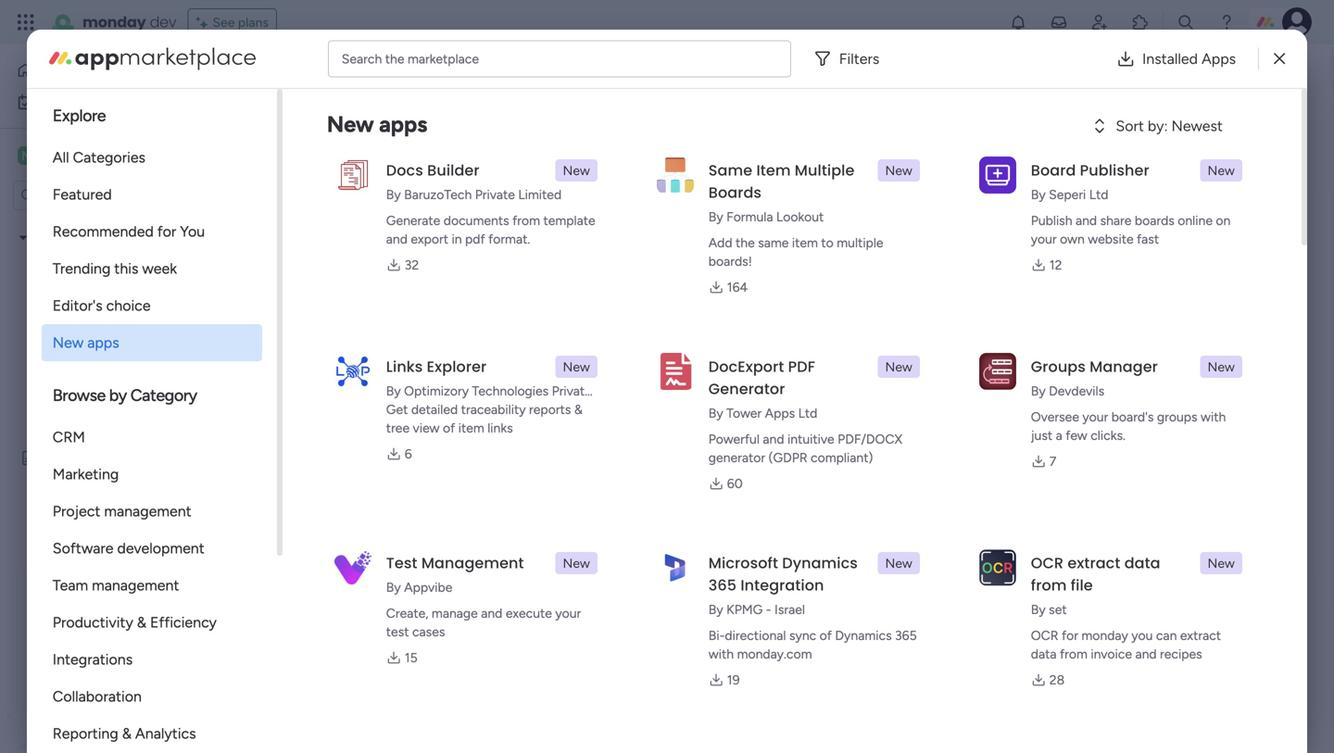 Task type: describe. For each thing, give the bounding box(es) containing it.
by for docexport pdf generator
[[709, 406, 724, 421]]

app logo image for links
[[334, 353, 372, 390]]

by appvibe
[[386, 580, 453, 596]]

pdf
[[465, 231, 485, 247]]

lottie animation image
[[0, 566, 236, 754]]

limited inside by optimizory technologies private limited
[[386, 402, 430, 418]]

by for same item multiple boards
[[709, 209, 724, 225]]

60
[[727, 476, 743, 492]]

is
[[650, 233, 666, 261]]

new for same item multiple boards
[[886, 163, 913, 178]]

with inside oversee your board's groups with just a few clicks.
[[1201, 409, 1227, 425]]

docs
[[386, 160, 424, 181]]

data inside ocr for monday you can extract data from invoice and recipes
[[1031, 647, 1057, 662]]

& inside the get detailed traceability reports & tree view of item links
[[575, 402, 583, 418]]

new for board publisher
[[1208, 163, 1235, 178]]

19
[[727, 672, 740, 688]]

kpmg
[[727, 602, 763, 618]]

just
[[1031, 428, 1053, 444]]

by seperi ltd
[[1031, 187, 1109, 203]]

few
[[1066, 428, 1088, 444]]

tasks
[[64, 261, 95, 277]]

1 horizontal spatial new apps
[[327, 111, 427, 138]]

0 vertical spatial access
[[954, 233, 1025, 261]]

this
[[536, 233, 578, 261]]

getting started
[[64, 419, 155, 435]]

home link
[[11, 56, 199, 85]]

see plans
[[213, 14, 269, 30]]

from inside generate documents from template and export in pdf format.
[[513, 213, 540, 228]]

retrospectives
[[64, 387, 151, 403]]

links
[[386, 356, 423, 377]]

see plans button
[[188, 8, 277, 36]]

access inside button
[[797, 460, 842, 477]]

by for links explorer
[[386, 383, 401, 399]]

home option
[[11, 56, 199, 85]]

dapulse x slim image
[[1275, 48, 1286, 70]]

-
[[766, 602, 772, 618]]

new for groups manager
[[1208, 359, 1235, 375]]

public board image for getting started
[[40, 418, 57, 436]]

select product image
[[17, 13, 35, 32]]

caret down image
[[19, 231, 27, 244]]

by for microsoft dynamics 365 integration
[[709, 602, 724, 618]]

same
[[758, 235, 789, 251]]

publisher
[[1081, 160, 1150, 181]]

generator
[[709, 379, 786, 400]]

the for add
[[736, 235, 755, 251]]

on
[[1217, 213, 1231, 228]]

directional
[[725, 628, 786, 644]]

& for analytics
[[122, 725, 132, 743]]

new for test management
[[563, 556, 590, 571]]

from inside ocr for monday you can extract data from invoice and recipes
[[1060, 647, 1088, 662]]

manage
[[432, 606, 478, 622]]

export
[[411, 231, 449, 247]]

multiple
[[795, 160, 855, 181]]

template
[[544, 213, 596, 228]]

by optimizory technologies private limited
[[386, 383, 592, 418]]

0 horizontal spatial apps
[[765, 406, 795, 421]]

0 vertical spatial lottie animation element
[[536, 265, 961, 450]]

item inside add the same item to multiple boards!
[[792, 235, 818, 251]]

by
[[109, 386, 127, 406]]

your inside create, manage and execute your test cases
[[556, 606, 581, 622]]

test management
[[386, 553, 524, 574]]

see
[[213, 14, 235, 30]]

all
[[53, 149, 69, 166]]

of inside the get detailed traceability reports & tree view of item links
[[443, 420, 455, 436]]

powerful
[[709, 431, 760, 447]]

lookout
[[777, 209, 824, 225]]

work
[[64, 94, 92, 110]]

workspace selection element
[[18, 145, 106, 167]]

optimizory
[[404, 383, 469, 399]]

boards
[[709, 182, 762, 203]]

sprints
[[64, 293, 105, 309]]

by formula lookout
[[709, 209, 824, 225]]

sort by: newest
[[1116, 117, 1224, 135]]

docexport
[[709, 356, 785, 377]]

invoice
[[1091, 647, 1133, 662]]

this
[[114, 260, 139, 278]]

installed
[[1143, 50, 1199, 68]]

recommended
[[53, 223, 154, 241]]

0 vertical spatial ltd
[[1090, 187, 1109, 203]]

add
[[709, 235, 733, 251]]

software
[[53, 540, 114, 558]]

maria williams image
[[1283, 7, 1313, 37]]

by for ocr extract data from file
[[1031, 602, 1046, 618]]

new for docs builder
[[563, 163, 590, 178]]

sort
[[1116, 117, 1145, 135]]

set
[[1049, 602, 1067, 618]]

workspace image
[[18, 146, 36, 166]]

baruzotech
[[404, 187, 472, 203]]

by for test management
[[386, 580, 401, 596]]

this board is private. only members can access it
[[536, 233, 1045, 261]]

you
[[1132, 628, 1153, 644]]

bi-directional sync of dynamics 365 with monday.com
[[709, 628, 917, 662]]

trending this week
[[53, 260, 177, 278]]

in
[[452, 231, 462, 247]]

item inside the get detailed traceability reports & tree view of item links
[[459, 420, 485, 436]]

1 horizontal spatial limited
[[518, 187, 562, 203]]

roadmap
[[64, 324, 119, 340]]

sync
[[790, 628, 817, 644]]

search everything image
[[1177, 13, 1196, 32]]

invite members image
[[1091, 13, 1110, 32]]

from inside ocr extract data from file
[[1031, 575, 1067, 596]]

extract inside ocr extract data from file
[[1068, 553, 1121, 574]]

software development
[[53, 540, 205, 558]]

monday inside ocr for monday you can extract data from invoice and recipes
[[1082, 628, 1129, 644]]

apps image
[[1132, 13, 1150, 32]]

publish
[[1031, 213, 1073, 228]]

it
[[1031, 233, 1045, 261]]

365 inside bi-directional sync of dynamics 365 with monday.com
[[895, 628, 917, 644]]

test
[[386, 553, 418, 574]]

board's
[[1112, 409, 1154, 425]]

private.
[[672, 233, 748, 261]]

all categories
[[53, 149, 146, 166]]

app logo image for microsoft
[[657, 549, 694, 587]]

(gdpr
[[769, 450, 808, 466]]

the for search
[[385, 51, 405, 67]]

groups
[[1158, 409, 1198, 425]]

scrum
[[54, 230, 90, 246]]

create,
[[386, 606, 429, 622]]

oversee
[[1031, 409, 1080, 425]]

intuitive
[[788, 431, 835, 447]]

traceability
[[461, 402, 526, 418]]

boards
[[1135, 213, 1175, 228]]

you
[[180, 223, 205, 241]]

by for docs builder
[[386, 187, 401, 203]]

new for docexport pdf generator
[[886, 359, 913, 375]]

7
[[1050, 454, 1057, 469]]

164
[[727, 279, 748, 295]]

can inside ocr for monday you can extract data from invoice and recipes
[[1157, 628, 1178, 644]]

file
[[1071, 575, 1094, 596]]

management for project management
[[104, 503, 192, 520]]

and inside create, manage and execute your test cases
[[481, 606, 503, 622]]

new for ocr extract data from file
[[1208, 556, 1235, 571]]

0 vertical spatial private
[[475, 187, 515, 203]]

0 horizontal spatial new apps
[[53, 334, 119, 352]]

microsoft
[[709, 553, 779, 574]]

0 vertical spatial monday
[[82, 12, 146, 32]]

pdf
[[788, 356, 816, 377]]

efficiency
[[150, 614, 217, 632]]

board publisher
[[1031, 160, 1150, 181]]

category
[[130, 386, 197, 406]]



Task type: locate. For each thing, give the bounding box(es) containing it.
only
[[754, 233, 802, 261]]

app logo image left the same
[[657, 156, 694, 193]]

links
[[488, 420, 513, 436]]

can right multiple
[[911, 233, 948, 261]]

data up 28
[[1031, 647, 1057, 662]]

dynamics inside microsoft dynamics 365 integration
[[783, 553, 858, 574]]

generator
[[709, 450, 766, 466]]

0 vertical spatial apps
[[1202, 50, 1237, 68]]

by
[[386, 187, 401, 203], [1031, 187, 1046, 203], [709, 209, 724, 225], [386, 383, 401, 399], [1031, 383, 1046, 399], [709, 406, 724, 421], [386, 580, 401, 596], [709, 602, 724, 618], [1031, 602, 1046, 618]]

for inside ocr for monday you can extract data from invoice and recipes
[[1062, 628, 1079, 644]]

my inside the workspace selection element
[[43, 147, 64, 165]]

same item multiple boards
[[709, 160, 855, 203]]

0 vertical spatial data
[[1125, 553, 1161, 574]]

reporting
[[53, 725, 118, 743]]

of inside bi-directional sync of dynamics 365 with monday.com
[[820, 628, 832, 644]]

access
[[954, 233, 1025, 261], [797, 460, 842, 477]]

0 horizontal spatial access
[[797, 460, 842, 477]]

by up get
[[386, 383, 401, 399]]

apps marketplace image
[[49, 48, 256, 70]]

by down docs
[[386, 187, 401, 203]]

my work link
[[11, 87, 199, 117]]

by for groups manager
[[1031, 383, 1046, 399]]

from up the format.
[[513, 213, 540, 228]]

by up oversee
[[1031, 383, 1046, 399]]

1 vertical spatial my
[[43, 147, 64, 165]]

& left efficiency
[[137, 614, 147, 632]]

your down publish
[[1031, 231, 1057, 247]]

1 vertical spatial monday
[[1082, 628, 1129, 644]]

oversee your board's groups with just a few clicks.
[[1031, 409, 1227, 444]]

0 horizontal spatial with
[[709, 647, 734, 662]]

1 vertical spatial management
[[92, 577, 179, 595]]

categories
[[73, 149, 146, 166]]

documents
[[444, 213, 509, 228]]

get
[[386, 402, 408, 418]]

my for my team
[[43, 147, 64, 165]]

app logo image left docexport at the right of page
[[657, 353, 694, 390]]

1 horizontal spatial your
[[1031, 231, 1057, 247]]

app logo image
[[334, 156, 372, 193], [657, 156, 694, 193], [980, 156, 1017, 193], [334, 353, 372, 390], [657, 353, 694, 390], [980, 353, 1017, 390], [334, 549, 372, 587], [657, 549, 694, 587], [980, 550, 1017, 586]]

your up clicks.
[[1083, 409, 1109, 425]]

0 horizontal spatial for
[[157, 223, 176, 241]]

limited up tree
[[386, 402, 430, 418]]

0 vertical spatial item
[[792, 235, 818, 251]]

0 vertical spatial can
[[911, 233, 948, 261]]

ocr down "by set" at the right bottom
[[1031, 628, 1059, 644]]

2 vertical spatial from
[[1060, 647, 1088, 662]]

notifications image
[[1009, 13, 1028, 32]]

public board image
[[40, 260, 57, 278], [40, 418, 57, 436]]

0 vertical spatial apps
[[379, 111, 427, 138]]

list box containing my scrum team
[[0, 218, 236, 724]]

fast
[[1137, 231, 1160, 247]]

1 horizontal spatial the
[[736, 235, 755, 251]]

private
[[475, 187, 515, 203], [552, 383, 592, 399]]

marketing
[[53, 466, 119, 483]]

new apps up docs
[[327, 111, 427, 138]]

item down 'traceability'
[[459, 420, 485, 436]]

access left it
[[954, 233, 1025, 261]]

1 vertical spatial apps
[[87, 334, 119, 352]]

analytics
[[135, 725, 196, 743]]

collaboration
[[53, 688, 142, 706]]

0 horizontal spatial 365
[[709, 575, 737, 596]]

1 vertical spatial of
[[820, 628, 832, 644]]

0 horizontal spatial your
[[556, 606, 581, 622]]

0 vertical spatial of
[[443, 420, 455, 436]]

0 vertical spatial extract
[[1068, 553, 1121, 574]]

1 vertical spatial public board image
[[40, 418, 57, 436]]

1 horizontal spatial lottie animation element
[[536, 265, 961, 450]]

ocr inside ocr extract data from file
[[1031, 553, 1064, 574]]

public board image left tasks
[[40, 260, 57, 278]]

new for links explorer
[[563, 359, 590, 375]]

32
[[405, 257, 419, 273]]

1 horizontal spatial private
[[552, 383, 592, 399]]

private up documents
[[475, 187, 515, 203]]

tree
[[386, 420, 410, 436]]

the up boards! at the right of the page
[[736, 235, 755, 251]]

tower
[[727, 406, 762, 421]]

1 vertical spatial extract
[[1181, 628, 1222, 644]]

can
[[911, 233, 948, 261], [1157, 628, 1178, 644]]

boards!
[[709, 254, 753, 269]]

app logo image for test
[[334, 549, 372, 587]]

browse
[[53, 386, 106, 406]]

0 vertical spatial ocr
[[1031, 553, 1064, 574]]

ltd up intuitive
[[799, 406, 818, 421]]

ocr for ocr for monday you can extract data from invoice and recipes
[[1031, 628, 1059, 644]]

new
[[327, 111, 374, 138], [563, 163, 590, 178], [886, 163, 913, 178], [1208, 163, 1235, 178], [53, 334, 84, 352], [563, 359, 590, 375], [886, 359, 913, 375], [1208, 359, 1235, 375], [563, 556, 590, 571], [886, 556, 913, 571], [1208, 556, 1235, 571]]

recommended for you
[[53, 223, 205, 241]]

dynamics up "integration"
[[783, 553, 858, 574]]

for for recommended
[[157, 223, 176, 241]]

and inside powerful and intuitive pdf/docx generator (gdpr compliant)
[[763, 431, 785, 447]]

0 horizontal spatial the
[[385, 51, 405, 67]]

data inside ocr extract data from file
[[1125, 553, 1161, 574]]

0 vertical spatial limited
[[518, 187, 562, 203]]

for left "you"
[[157, 223, 176, 241]]

28
[[1050, 672, 1065, 688]]

my work option
[[11, 87, 199, 117]]

apps right 'tower'
[[765, 406, 795, 421]]

1 horizontal spatial for
[[1062, 628, 1079, 644]]

limited
[[518, 187, 562, 203], [386, 402, 430, 418]]

editor's choice
[[53, 297, 151, 315]]

week
[[142, 260, 177, 278]]

1 vertical spatial item
[[459, 420, 485, 436]]

0 horizontal spatial board
[[583, 233, 644, 261]]

1 horizontal spatial with
[[1201, 409, 1227, 425]]

your inside publish and share boards online on your own website fast
[[1031, 231, 1057, 247]]

0 vertical spatial new apps
[[327, 111, 427, 138]]

public board image
[[19, 450, 37, 467]]

my
[[43, 94, 60, 110], [43, 147, 64, 165], [33, 230, 51, 246]]

ocr up "by set" at the right bottom
[[1031, 553, 1064, 574]]

test
[[386, 624, 409, 640]]

of right view
[[443, 420, 455, 436]]

apps inside button
[[1202, 50, 1237, 68]]

data up you
[[1125, 553, 1161, 574]]

by down test
[[386, 580, 401, 596]]

and up own
[[1076, 213, 1098, 228]]

1 horizontal spatial extract
[[1181, 628, 1222, 644]]

members
[[808, 233, 905, 261]]

my right the workspace image
[[43, 147, 64, 165]]

extract up recipes
[[1181, 628, 1222, 644]]

same
[[709, 160, 753, 181]]

list box
[[0, 218, 236, 724]]

getting
[[64, 419, 109, 435]]

by left 'tower'
[[709, 406, 724, 421]]

with down bi-
[[709, 647, 734, 662]]

from up 28
[[1060, 647, 1088, 662]]

1 horizontal spatial item
[[792, 235, 818, 251]]

0 vertical spatial for
[[157, 223, 176, 241]]

by:
[[1148, 117, 1168, 135]]

by left the seperi
[[1031, 187, 1046, 203]]

extract inside ocr for monday you can extract data from invoice and recipes
[[1181, 628, 1222, 644]]

integrations
[[53, 651, 133, 669]]

0 horizontal spatial extract
[[1068, 553, 1121, 574]]

development
[[117, 540, 205, 558]]

management up the productivity & efficiency
[[92, 577, 179, 595]]

limited up template
[[518, 187, 562, 203]]

app logo image left test
[[334, 549, 372, 587]]

0 horizontal spatial item
[[459, 420, 485, 436]]

your inside oversee your board's groups with just a few clicks.
[[1083, 409, 1109, 425]]

& for efficiency
[[137, 614, 147, 632]]

2 vertical spatial your
[[556, 606, 581, 622]]

1 vertical spatial can
[[1157, 628, 1178, 644]]

0 vertical spatial the
[[385, 51, 405, 67]]

online
[[1178, 213, 1213, 228]]

1 vertical spatial data
[[1031, 647, 1057, 662]]

docs builder
[[386, 160, 480, 181]]

board left is
[[583, 233, 644, 261]]

crm
[[53, 429, 85, 446]]

& left analytics at the left bottom
[[122, 725, 132, 743]]

2 vertical spatial &
[[122, 725, 132, 743]]

your right execute
[[556, 606, 581, 622]]

public board image left the getting
[[40, 418, 57, 436]]

monday up invoice
[[1082, 628, 1129, 644]]

0 vertical spatial &
[[575, 402, 583, 418]]

extract up file
[[1068, 553, 1121, 574]]

groups manager
[[1031, 356, 1159, 377]]

my right the caret down image
[[33, 230, 51, 246]]

get detailed traceability reports & tree view of item links
[[386, 402, 583, 436]]

builder
[[427, 160, 480, 181]]

docexport pdf generator
[[709, 356, 816, 400]]

filters button
[[806, 40, 895, 77]]

ltd down board publisher
[[1090, 187, 1109, 203]]

your
[[1031, 231, 1057, 247], [1083, 409, 1109, 425], [556, 606, 581, 622]]

generate documents from template and export in pdf format.
[[386, 213, 596, 247]]

for for ocr
[[1062, 628, 1079, 644]]

and down generate
[[386, 231, 408, 247]]

app logo image for docexport
[[657, 353, 694, 390]]

2 horizontal spatial your
[[1083, 409, 1109, 425]]

and down you
[[1136, 647, 1157, 662]]

new apps up bugs
[[53, 334, 119, 352]]

apps up docs
[[379, 111, 427, 138]]

option
[[0, 221, 236, 225]]

by left set
[[1031, 602, 1046, 618]]

and inside publish and share boards online on your own website fast
[[1076, 213, 1098, 228]]

apps down the help icon
[[1202, 50, 1237, 68]]

1 vertical spatial access
[[797, 460, 842, 477]]

0 horizontal spatial can
[[911, 233, 948, 261]]

1 vertical spatial ocr
[[1031, 628, 1059, 644]]

my for my scrum team
[[33, 230, 51, 246]]

1 vertical spatial new apps
[[53, 334, 119, 352]]

1 horizontal spatial of
[[820, 628, 832, 644]]

and inside generate documents from template and export in pdf format.
[[386, 231, 408, 247]]

1 vertical spatial from
[[1031, 575, 1067, 596]]

app logo image for ocr
[[980, 550, 1017, 586]]

1 horizontal spatial board
[[1031, 160, 1077, 181]]

0 horizontal spatial &
[[122, 725, 132, 743]]

0 vertical spatial my
[[43, 94, 60, 110]]

1 horizontal spatial apps
[[379, 111, 427, 138]]

from up "by set" at the right bottom
[[1031, 575, 1067, 596]]

a
[[1056, 428, 1063, 444]]

0 horizontal spatial private
[[475, 187, 515, 203]]

app logo image left file
[[980, 550, 1017, 586]]

search
[[342, 51, 382, 67]]

app logo image for docs
[[334, 156, 372, 193]]

app logo image left docs
[[334, 156, 372, 193]]

board up the seperi
[[1031, 160, 1077, 181]]

1 vertical spatial ltd
[[799, 406, 818, 421]]

productivity
[[53, 614, 133, 632]]

0 horizontal spatial monday
[[82, 12, 146, 32]]

browse by category
[[53, 386, 197, 406]]

0 horizontal spatial lottie animation element
[[0, 566, 236, 754]]

1 vertical spatial for
[[1062, 628, 1079, 644]]

2 horizontal spatial &
[[575, 402, 583, 418]]

0 vertical spatial with
[[1201, 409, 1227, 425]]

private up reports
[[552, 383, 592, 399]]

0 horizontal spatial of
[[443, 420, 455, 436]]

by baruzotech private limited
[[386, 187, 562, 203]]

by up add
[[709, 209, 724, 225]]

1 vertical spatial your
[[1083, 409, 1109, 425]]

and up '(gdpr'
[[763, 431, 785, 447]]

new apps
[[327, 111, 427, 138], [53, 334, 119, 352]]

Search in workspace field
[[39, 185, 155, 206]]

and inside ocr for monday you can extract data from invoice and recipes
[[1136, 647, 1157, 662]]

app logo image left the seperi
[[980, 156, 1017, 193]]

the right search
[[385, 51, 405, 67]]

public board image for tasks
[[40, 260, 57, 278]]

of right sync
[[820, 628, 832, 644]]

by up bi-
[[709, 602, 724, 618]]

0 vertical spatial board
[[1031, 160, 1077, 181]]

2 vertical spatial my
[[33, 230, 51, 246]]

access down intuitive
[[797, 460, 842, 477]]

and right manage
[[481, 606, 503, 622]]

my left "work"
[[43, 94, 60, 110]]

format.
[[489, 231, 530, 247]]

my inside option
[[43, 94, 60, 110]]

team inside the workspace selection element
[[67, 147, 103, 165]]

my inside list box
[[33, 230, 51, 246]]

by set
[[1031, 602, 1067, 618]]

ocr for ocr extract data from file
[[1031, 553, 1064, 574]]

help image
[[1218, 13, 1237, 32]]

1 vertical spatial lottie animation element
[[0, 566, 236, 754]]

apps
[[379, 111, 427, 138], [87, 334, 119, 352]]

ocr inside ocr for monday you can extract data from invoice and recipes
[[1031, 628, 1059, 644]]

0 horizontal spatial data
[[1031, 647, 1057, 662]]

recipes
[[1161, 647, 1203, 662]]

1 horizontal spatial 365
[[895, 628, 917, 644]]

0 horizontal spatial apps
[[87, 334, 119, 352]]

add the same item to multiple boards!
[[709, 235, 884, 269]]

technologies
[[472, 383, 549, 399]]

365 inside microsoft dynamics 365 integration
[[709, 575, 737, 596]]

management up development
[[104, 503, 192, 520]]

the inside add the same item to multiple boards!
[[736, 235, 755, 251]]

for down set
[[1062, 628, 1079, 644]]

apps up bugs queue
[[87, 334, 119, 352]]

0 horizontal spatial limited
[[386, 402, 430, 418]]

by for board publisher
[[1031, 187, 1046, 203]]

1 vertical spatial limited
[[386, 402, 430, 418]]

0 horizontal spatial ltd
[[799, 406, 818, 421]]

1 horizontal spatial access
[[954, 233, 1025, 261]]

can up recipes
[[1157, 628, 1178, 644]]

new for microsoft dynamics 365 integration
[[886, 556, 913, 571]]

queue
[[96, 356, 135, 372]]

1 ocr from the top
[[1031, 553, 1064, 574]]

bugs queue
[[64, 356, 135, 372]]

my for my work
[[43, 94, 60, 110]]

my team
[[43, 147, 103, 165]]

1 horizontal spatial ltd
[[1090, 187, 1109, 203]]

1 horizontal spatial data
[[1125, 553, 1161, 574]]

by devdevils
[[1031, 383, 1105, 399]]

app logo image for board
[[980, 156, 1017, 193]]

& right reports
[[575, 402, 583, 418]]

bi-
[[709, 628, 725, 644]]

devdevils
[[1049, 383, 1105, 399]]

private inside by optimizory technologies private limited
[[552, 383, 592, 399]]

1 horizontal spatial monday
[[1082, 628, 1129, 644]]

2 ocr from the top
[[1031, 628, 1059, 644]]

1 vertical spatial with
[[709, 647, 734, 662]]

dynamics inside bi-directional sync of dynamics 365 with monday.com
[[836, 628, 892, 644]]

1 vertical spatial the
[[736, 235, 755, 251]]

0 vertical spatial management
[[104, 503, 192, 520]]

1 horizontal spatial can
[[1157, 628, 1178, 644]]

1 public board image from the top
[[40, 260, 57, 278]]

reporting & analytics
[[53, 725, 196, 743]]

1 vertical spatial dynamics
[[836, 628, 892, 644]]

monday left dev
[[82, 12, 146, 32]]

productivity & efficiency
[[53, 614, 217, 632]]

seperi
[[1049, 187, 1087, 203]]

explore
[[53, 106, 106, 126]]

the
[[385, 51, 405, 67], [736, 235, 755, 251]]

app logo image left groups
[[980, 353, 1017, 390]]

management for team management
[[92, 577, 179, 595]]

app logo image left microsoft
[[657, 549, 694, 587]]

1 horizontal spatial apps
[[1202, 50, 1237, 68]]

app logo image for groups
[[980, 353, 1017, 390]]

0 vertical spatial from
[[513, 213, 540, 228]]

0 vertical spatial public board image
[[40, 260, 57, 278]]

lottie animation element
[[536, 265, 961, 450], [0, 566, 236, 754]]

with inside bi-directional sync of dynamics 365 with monday.com
[[709, 647, 734, 662]]

installed apps button
[[1102, 40, 1251, 77]]

started
[[112, 419, 155, 435]]

groups
[[1031, 356, 1086, 377]]

1 vertical spatial &
[[137, 614, 147, 632]]

2 public board image from the top
[[40, 418, 57, 436]]

filters
[[840, 50, 880, 68]]

with right groups at the right of the page
[[1201, 409, 1227, 425]]

1 vertical spatial private
[[552, 383, 592, 399]]

item left to
[[792, 235, 818, 251]]

pdf/docx
[[838, 431, 903, 447]]

1 vertical spatial apps
[[765, 406, 795, 421]]

1 vertical spatial board
[[583, 233, 644, 261]]

app logo image left 'links'
[[334, 353, 372, 390]]

dynamics right sync
[[836, 628, 892, 644]]

by inside by optimizory technologies private limited
[[386, 383, 401, 399]]

request
[[738, 460, 793, 477]]

featured
[[53, 186, 112, 203]]

inbox image
[[1050, 13, 1069, 32]]

app logo image for same
[[657, 156, 694, 193]]

own
[[1061, 231, 1085, 247]]

0 vertical spatial 365
[[709, 575, 737, 596]]

1 vertical spatial team
[[53, 577, 88, 595]]

0 vertical spatial dynamics
[[783, 553, 858, 574]]

integration
[[741, 575, 825, 596]]



Task type: vqa. For each thing, say whether or not it's contained in the screenshot.
anniversary
no



